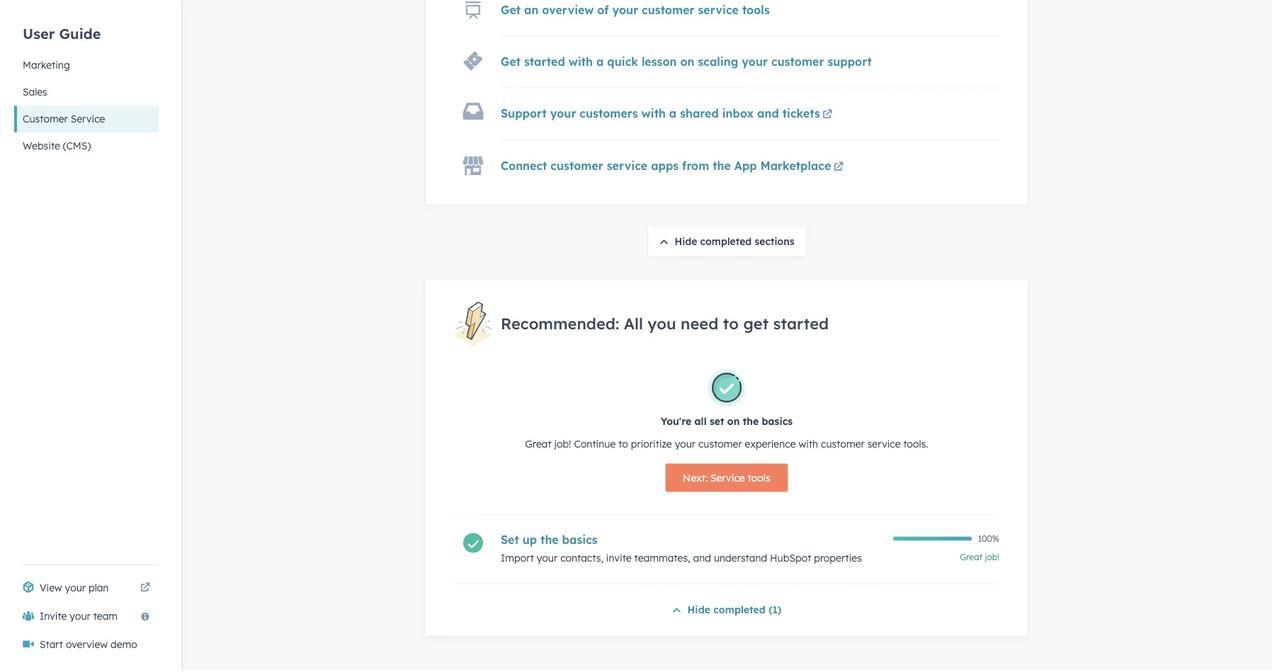 Task type: vqa. For each thing, say whether or not it's contained in the screenshot.
the completed
yes



Task type: locate. For each thing, give the bounding box(es) containing it.
0 vertical spatial completed
[[701, 235, 752, 247]]

great for great job!
[[960, 552, 983, 563]]

invite
[[40, 610, 67, 623]]

1 horizontal spatial service
[[698, 2, 739, 16]]

set up the basics button
[[501, 533, 885, 547]]

1 horizontal spatial the
[[713, 159, 731, 173]]

2 vertical spatial the
[[541, 533, 559, 547]]

marketing
[[23, 59, 70, 71]]

customer service button
[[14, 106, 159, 133]]

get
[[501, 2, 521, 16], [501, 54, 521, 68]]

1 get from the top
[[501, 2, 521, 16]]

plan
[[89, 582, 109, 594]]

sales
[[23, 86, 47, 98]]

your right the support
[[550, 106, 576, 120]]

recommended:
[[501, 314, 620, 334]]

1 horizontal spatial to
[[723, 314, 739, 334]]

started right get
[[774, 314, 829, 334]]

get up the support
[[501, 54, 521, 68]]

to left prioritize
[[619, 438, 629, 450]]

1 vertical spatial get
[[501, 54, 521, 68]]

job! left 'continue'
[[555, 438, 572, 450]]

completed left sections
[[701, 235, 752, 247]]

0 horizontal spatial with
[[569, 54, 593, 68]]

and down set up the basics button
[[694, 552, 712, 564]]

1 vertical spatial the
[[743, 415, 759, 428]]

service up scaling
[[698, 2, 739, 16]]

0 horizontal spatial a
[[597, 54, 604, 68]]

service left tools.
[[868, 438, 901, 450]]

get
[[744, 314, 769, 334]]

2 vertical spatial service
[[868, 438, 901, 450]]

on right "set"
[[728, 415, 740, 428]]

1 vertical spatial tools
[[748, 472, 771, 484]]

completed for sections
[[701, 235, 752, 247]]

the right up
[[541, 533, 559, 547]]

1 vertical spatial on
[[728, 415, 740, 428]]

0 horizontal spatial job!
[[555, 438, 572, 450]]

service
[[71, 113, 105, 125], [711, 472, 745, 484]]

start overview demo
[[40, 639, 137, 651]]

shared
[[680, 106, 719, 120]]

1 horizontal spatial job!
[[986, 552, 1000, 563]]

0 vertical spatial service
[[71, 113, 105, 125]]

with right experience
[[799, 438, 819, 450]]

2 vertical spatial with
[[799, 438, 819, 450]]

import
[[501, 552, 534, 564]]

0 vertical spatial the
[[713, 159, 731, 173]]

link opens in a new window image inside connect customer service apps from the app marketplace link
[[834, 162, 844, 172]]

website (cms)
[[23, 140, 91, 152]]

1 horizontal spatial overview
[[542, 2, 594, 16]]

service for customer
[[71, 113, 105, 125]]

0 horizontal spatial basics
[[562, 533, 598, 547]]

hide
[[675, 235, 698, 247], [688, 604, 711, 616]]

1 horizontal spatial service
[[711, 472, 745, 484]]

and
[[758, 106, 779, 120], [694, 552, 712, 564]]

next: service tools
[[683, 472, 771, 484]]

1 vertical spatial and
[[694, 552, 712, 564]]

your right scaling
[[742, 54, 768, 68]]

a left shared
[[670, 106, 677, 120]]

job! down 100%
[[986, 552, 1000, 563]]

0 vertical spatial service
[[698, 2, 739, 16]]

0 horizontal spatial started
[[524, 54, 565, 68]]

0 vertical spatial hide
[[675, 235, 698, 247]]

the up experience
[[743, 415, 759, 428]]

service left apps
[[607, 159, 648, 173]]

2 horizontal spatial service
[[868, 438, 901, 450]]

app
[[735, 159, 757, 173]]

connect customer service apps from the app marketplace link
[[501, 159, 847, 176]]

basics up experience
[[762, 415, 793, 428]]

started down an at top
[[524, 54, 565, 68]]

you're all set on the basics
[[661, 415, 793, 428]]

service right next:
[[711, 472, 745, 484]]

overview left of
[[542, 2, 594, 16]]

support
[[828, 54, 872, 68]]

hide completed (1) button
[[672, 601, 782, 620]]

1 vertical spatial a
[[670, 106, 677, 120]]

0 vertical spatial great
[[525, 438, 552, 450]]

great left 'continue'
[[525, 438, 552, 450]]

overview
[[542, 2, 594, 16], [66, 639, 108, 651]]

0 horizontal spatial great
[[525, 438, 552, 450]]

your down you're
[[675, 438, 696, 450]]

the
[[713, 159, 731, 173], [743, 415, 759, 428], [541, 533, 559, 547]]

up
[[523, 533, 537, 547]]

job!
[[555, 438, 572, 450], [986, 552, 1000, 563]]

link opens in a new window image
[[823, 106, 833, 123], [823, 110, 833, 120], [834, 162, 844, 172], [140, 580, 150, 597], [140, 583, 150, 593]]

1 horizontal spatial a
[[670, 106, 677, 120]]

overview down invite your team button
[[66, 639, 108, 651]]

marketplace
[[761, 159, 832, 173]]

an
[[524, 2, 539, 16]]

service down sales button
[[71, 113, 105, 125]]

0 vertical spatial basics
[[762, 415, 793, 428]]

support
[[501, 106, 547, 120]]

with left the quick
[[569, 54, 593, 68]]

recommended: all you need to get started
[[501, 314, 829, 334]]

your
[[613, 2, 639, 16], [742, 54, 768, 68], [550, 106, 576, 120], [675, 438, 696, 450], [537, 552, 558, 564], [65, 582, 86, 594], [70, 610, 91, 623]]

your right of
[[613, 2, 639, 16]]

2 get from the top
[[501, 54, 521, 68]]

1 vertical spatial great
[[960, 552, 983, 563]]

support your customers with a shared inbox and tickets link
[[501, 106, 835, 123]]

2 horizontal spatial with
[[799, 438, 819, 450]]

0 vertical spatial get
[[501, 2, 521, 16]]

team
[[93, 610, 118, 623]]

with right "customers"
[[642, 106, 666, 120]]

service
[[698, 2, 739, 16], [607, 159, 648, 173], [868, 438, 901, 450]]

1 horizontal spatial great
[[960, 552, 983, 563]]

0 horizontal spatial service
[[71, 113, 105, 125]]

1 horizontal spatial with
[[642, 106, 666, 120]]

2 horizontal spatial the
[[743, 415, 759, 428]]

your left the team
[[70, 610, 91, 623]]

basics up contacts,
[[562, 533, 598, 547]]

the left app
[[713, 159, 731, 173]]

to left get
[[723, 314, 739, 334]]

your inside set up the basics import your contacts, invite teammates, and understand hubspot properties
[[537, 552, 558, 564]]

0 vertical spatial job!
[[555, 438, 572, 450]]

properties
[[815, 552, 862, 564]]

marketing button
[[14, 52, 159, 79]]

with
[[569, 54, 593, 68], [642, 106, 666, 120], [799, 438, 819, 450]]

0 vertical spatial on
[[681, 54, 695, 68]]

and right inbox
[[758, 106, 779, 120]]

0 vertical spatial with
[[569, 54, 593, 68]]

lesson
[[642, 54, 677, 68]]

user guide
[[23, 24, 101, 42]]

continue
[[574, 438, 616, 450]]

sales button
[[14, 79, 159, 106]]

1 vertical spatial overview
[[66, 639, 108, 651]]

start
[[40, 639, 63, 651]]

view your plan
[[40, 582, 109, 594]]

started
[[524, 54, 565, 68], [774, 314, 829, 334]]

set up the basics import your contacts, invite teammates, and understand hubspot properties
[[501, 533, 862, 564]]

job! for great job!
[[986, 552, 1000, 563]]

1 horizontal spatial on
[[728, 415, 740, 428]]

service for next:
[[711, 472, 745, 484]]

great down 100%
[[960, 552, 983, 563]]

customer
[[642, 2, 695, 16], [772, 54, 825, 68], [551, 159, 604, 173], [699, 438, 743, 450], [821, 438, 865, 450]]

hide completed sections button
[[648, 227, 806, 256]]

a left the quick
[[597, 54, 604, 68]]

1 vertical spatial service
[[711, 472, 745, 484]]

great
[[525, 438, 552, 450], [960, 552, 983, 563]]

your inside button
[[70, 610, 91, 623]]

0 vertical spatial overview
[[542, 2, 594, 16]]

on
[[681, 54, 695, 68], [728, 415, 740, 428]]

1 vertical spatial basics
[[562, 533, 598, 547]]

1 horizontal spatial and
[[758, 106, 779, 120]]

start overview demo link
[[14, 631, 159, 659]]

0 horizontal spatial and
[[694, 552, 712, 564]]

completed for (1)
[[714, 604, 766, 616]]

0 vertical spatial started
[[524, 54, 565, 68]]

1 vertical spatial hide
[[688, 604, 711, 616]]

a
[[597, 54, 604, 68], [670, 106, 677, 120]]

0 vertical spatial and
[[758, 106, 779, 120]]

job! for great job! continue to prioritize your customer experience with customer service tools.
[[555, 438, 572, 450]]

basics
[[762, 415, 793, 428], [562, 533, 598, 547]]

your down up
[[537, 552, 558, 564]]

tools
[[743, 2, 770, 16], [748, 472, 771, 484]]

great for great job! continue to prioritize your customer experience with customer service tools.
[[525, 438, 552, 450]]

to
[[723, 314, 739, 334], [619, 438, 629, 450]]

invite your team
[[40, 610, 118, 623]]

get left an at top
[[501, 2, 521, 16]]

1 vertical spatial to
[[619, 438, 629, 450]]

1 vertical spatial started
[[774, 314, 829, 334]]

link opens in a new window image
[[834, 159, 844, 176]]

1 vertical spatial completed
[[714, 604, 766, 616]]

0 vertical spatial a
[[597, 54, 604, 68]]

1 vertical spatial job!
[[986, 552, 1000, 563]]

0 horizontal spatial to
[[619, 438, 629, 450]]

from
[[683, 159, 710, 173]]

1 horizontal spatial basics
[[762, 415, 793, 428]]

completed
[[701, 235, 752, 247], [714, 604, 766, 616]]

0 horizontal spatial service
[[607, 159, 648, 173]]

experience
[[745, 438, 796, 450]]

0 horizontal spatial the
[[541, 533, 559, 547]]

quick
[[608, 54, 639, 68]]

completed left (1)
[[714, 604, 766, 616]]

service inside user guide views element
[[71, 113, 105, 125]]

next:
[[683, 472, 708, 484]]

1 vertical spatial with
[[642, 106, 666, 120]]

support your customers with a shared inbox and tickets
[[501, 106, 821, 120]]

1 horizontal spatial started
[[774, 314, 829, 334]]

on right lesson
[[681, 54, 695, 68]]

tickets
[[783, 106, 821, 120]]



Task type: describe. For each thing, give the bounding box(es) containing it.
get an overview of your customer service tools button
[[501, 2, 770, 16]]

[object object] complete progress bar
[[894, 537, 973, 541]]

user guide views element
[[14, 0, 159, 159]]

you're
[[661, 415, 692, 428]]

1 vertical spatial service
[[607, 159, 648, 173]]

hide completed sections
[[675, 235, 795, 247]]

apps
[[651, 159, 679, 173]]

scaling
[[698, 54, 739, 68]]

great job! continue to prioritize your customer experience with customer service tools.
[[525, 438, 929, 450]]

get an overview of your customer service tools
[[501, 2, 770, 16]]

inbox
[[723, 106, 754, 120]]

of
[[598, 2, 609, 16]]

get for get started with a quick lesson on scaling your customer support
[[501, 54, 521, 68]]

hide for hide completed sections
[[675, 235, 698, 247]]

demo
[[111, 639, 137, 651]]

all
[[624, 314, 643, 334]]

view your plan link
[[14, 574, 159, 602]]

0 horizontal spatial on
[[681, 54, 695, 68]]

next: service tools button
[[666, 464, 789, 492]]

contacts,
[[561, 552, 604, 564]]

0 horizontal spatial overview
[[66, 639, 108, 651]]

get started with a quick lesson on scaling your customer support link
[[501, 54, 872, 68]]

customer
[[23, 113, 68, 125]]

website
[[23, 140, 60, 152]]

need
[[681, 314, 719, 334]]

invite your team button
[[14, 602, 159, 631]]

you
[[648, 314, 677, 334]]

hubspot
[[770, 552, 812, 564]]

100%
[[979, 534, 1000, 544]]

get for get an overview of your customer service tools
[[501, 2, 521, 16]]

the inside set up the basics import your contacts, invite teammates, and understand hubspot properties
[[541, 533, 559, 547]]

all
[[695, 415, 707, 428]]

invite
[[607, 552, 632, 564]]

0 vertical spatial tools
[[743, 2, 770, 16]]

(cms)
[[63, 140, 91, 152]]

(1)
[[769, 604, 782, 616]]

set
[[710, 415, 725, 428]]

tools inside 'button'
[[748, 472, 771, 484]]

guide
[[59, 24, 101, 42]]

the inside connect customer service apps from the app marketplace link
[[713, 159, 731, 173]]

connect
[[501, 159, 547, 173]]

hide for hide completed (1)
[[688, 604, 711, 616]]

0 vertical spatial to
[[723, 314, 739, 334]]

customers
[[580, 106, 638, 120]]

connect customer service apps from the app marketplace
[[501, 159, 832, 173]]

sections
[[755, 235, 795, 247]]

hide completed (1)
[[688, 604, 782, 616]]

user
[[23, 24, 55, 42]]

website (cms) button
[[14, 133, 159, 159]]

basics inside set up the basics import your contacts, invite teammates, and understand hubspot properties
[[562, 533, 598, 547]]

prioritize
[[631, 438, 672, 450]]

tools.
[[904, 438, 929, 450]]

teammates,
[[635, 552, 691, 564]]

your left plan in the left bottom of the page
[[65, 582, 86, 594]]

view
[[40, 582, 62, 594]]

set
[[501, 533, 519, 547]]

and inside set up the basics import your contacts, invite teammates, and understand hubspot properties
[[694, 552, 712, 564]]

great job!
[[960, 552, 1000, 563]]

customer service
[[23, 113, 105, 125]]

understand
[[714, 552, 768, 564]]

get started with a quick lesson on scaling your customer support
[[501, 54, 872, 68]]



